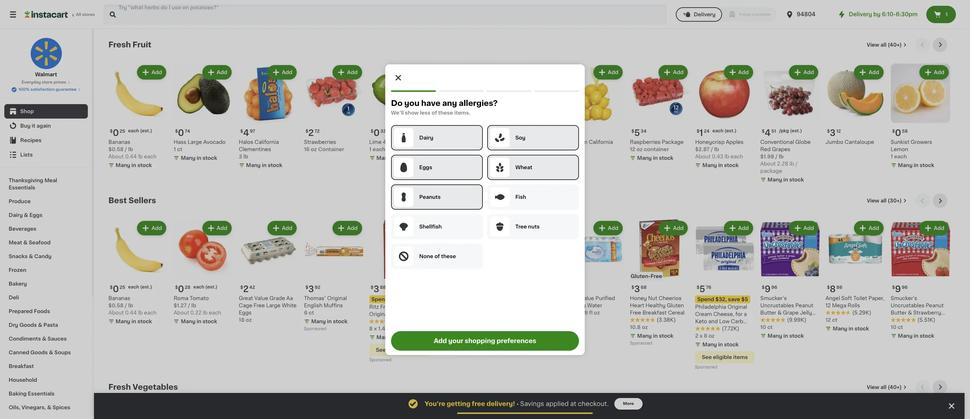 Task type: locate. For each thing, give the bounding box(es) containing it.
$5.63 element
[[565, 282, 625, 295]]

2 red from the left
[[761, 147, 771, 152]]

$ 9 96 for smucker's uncrustables peanut butter & grape jelly sandwich
[[762, 285, 778, 293]]

view all (40+) button for fresh vegetables
[[864, 380, 910, 394]]

2 great from the left
[[565, 296, 579, 301]]

view inside popup button
[[867, 198, 880, 203]]

$1.98 for $ 4 81
[[500, 154, 514, 159]]

1 horizontal spatial 8
[[704, 333, 708, 338]]

1 $0.25 each (estimated) element from the top
[[108, 126, 168, 139]]

$ inside $ 3 88
[[371, 285, 374, 290]]

(est.) for $ 4 51
[[791, 129, 802, 133]]

1 96 from the left
[[772, 285, 778, 290]]

eggs down cage
[[239, 310, 252, 315]]

free
[[472, 401, 485, 407]]

1 horizontal spatial delivery
[[849, 12, 873, 17]]

1 vertical spatial (40+)
[[888, 385, 902, 390]]

peanut
[[796, 303, 814, 308], [926, 303, 944, 308]]

eggs up beverages link
[[29, 213, 42, 218]]

10 ct down smucker's uncrustables peanut butter & grape jelly sandwich
[[761, 325, 773, 330]]

1 horizontal spatial value
[[581, 296, 595, 301]]

(est.) inside $4.51 per package (estimated) element
[[791, 129, 802, 133]]

$ inside $ 1 24
[[697, 129, 700, 134]]

0 horizontal spatial breakfast
[[9, 364, 34, 369]]

view all (40+) for fresh vegetables
[[867, 385, 902, 390]]

2 4 from the left
[[765, 129, 771, 137]]

25 for $ 0 25
[[120, 285, 125, 290]]

original
[[327, 296, 347, 301], [728, 304, 748, 309], [369, 312, 389, 317]]

5 for $ 5 76
[[700, 285, 706, 293]]

roma tomato $1.27 / lb about 0.22 lb each
[[174, 296, 221, 315]]

1 vertical spatial item carousel region
[[108, 194, 951, 374]]

seedless up bag
[[517, 140, 540, 145]]

1 spend from the left
[[372, 297, 388, 302]]

spend for 5
[[698, 297, 715, 302]]

seedless inside sun harvest seedless red grapes $2.18 / lb about 2.4 lb / package
[[467, 140, 490, 145]]

muffins
[[324, 303, 343, 308]]

$ inside the $ 0 25
[[110, 285, 113, 290]]

delivery
[[849, 12, 873, 17], [694, 12, 716, 17]]

1 (40+) from the top
[[888, 42, 902, 47]]

2 $0.25 each (estimated) element from the top
[[108, 282, 168, 295]]

1 horizontal spatial 4
[[504, 129, 510, 137]]

view for 0
[[867, 42, 880, 47]]

2 all from the top
[[881, 198, 887, 203]]

ct inside hass large avocado 1 ct
[[177, 147, 182, 152]]

42 inside $ 2 42
[[249, 285, 255, 290]]

x right 40
[[573, 310, 577, 315]]

1 horizontal spatial dairy
[[420, 135, 434, 140]]

1 vertical spatial $0.58
[[108, 303, 124, 308]]

$1.98 for $ 4 51
[[761, 154, 775, 159]]

0 vertical spatial $0.58
[[108, 147, 124, 152]]

0 horizontal spatial peanut
[[796, 303, 814, 308]]

see eligible items button for 3
[[369, 344, 429, 356]]

0 vertical spatial essentials
[[9, 185, 35, 190]]

(est.) inside the $0.28 each (estimated) element
[[206, 285, 217, 289]]

spend $20, save $5
[[372, 297, 422, 302]]

0 vertical spatial breakfast
[[643, 310, 667, 315]]

0.44 down the $ 0 25
[[125, 310, 137, 315]]

ct down hass
[[177, 147, 182, 152]]

1 horizontal spatial items
[[734, 355, 748, 360]]

great for great value grade aa cage free large white eggs 18 oz
[[239, 296, 253, 301]]

1 bananas from the top
[[108, 140, 130, 145]]

1 10 ct from the left
[[761, 325, 773, 330]]

96 up smucker's uncrustables peanut butter & strawberry jam sandwich
[[902, 285, 908, 290]]

eligible
[[387, 347, 406, 353], [713, 355, 733, 360]]

2 $0.58 from the top
[[108, 303, 124, 308]]

1 horizontal spatial 10 ct
[[891, 325, 904, 330]]

we'll
[[391, 110, 404, 115]]

6:10-
[[882, 12, 896, 17]]

9 for smucker's uncrustables peanut butter & strawberry jam sandwich
[[896, 285, 902, 293]]

2 spend from the left
[[698, 297, 715, 302]]

$ 9 96 for smucker's uncrustables peanut butter & strawberry jam sandwich
[[893, 285, 908, 293]]

9 for smucker's uncrustables peanut butter & grape jelly sandwich
[[765, 285, 771, 293]]

of
[[432, 110, 437, 115], [435, 254, 440, 259]]

0 horizontal spatial items
[[408, 347, 422, 353]]

& left grape
[[778, 310, 782, 315]]

fish
[[516, 194, 527, 199]]

0 vertical spatial 92
[[576, 129, 582, 134]]

1 uncrustables from the left
[[761, 303, 795, 308]]

red down conventional
[[761, 147, 771, 152]]

0 vertical spatial view
[[867, 42, 880, 47]]

0 vertical spatial view all (40+) button
[[864, 38, 910, 52]]

oz right 1.48
[[390, 326, 396, 331]]

clementines
[[239, 147, 271, 152]]

these inside do you have any allergies? we'll show less of these items.
[[439, 110, 453, 115]]

1 $5 from the left
[[416, 297, 422, 302]]

of right less
[[432, 110, 437, 115]]

$1.24 each (estimated) element
[[696, 126, 755, 139]]

$ 4 97
[[240, 129, 255, 137]]

0 horizontal spatial eggs
[[29, 213, 42, 218]]

1 vertical spatial fresh
[[380, 304, 395, 309]]

97
[[250, 129, 255, 134]]

2 horizontal spatial eggs
[[420, 165, 433, 170]]

96 for smucker's uncrustables peanut butter & grape jelly sandwich
[[772, 285, 778, 290]]

1 vertical spatial eligible
[[713, 355, 733, 360]]

1 vertical spatial x
[[374, 326, 377, 331]]

$ 1 24
[[697, 129, 710, 137]]

1 vertical spatial 92
[[315, 285, 321, 290]]

ct down 'mega' at the right bottom of page
[[833, 317, 838, 323]]

1 horizontal spatial spend
[[698, 297, 715, 302]]

2 $5 from the left
[[742, 297, 748, 302]]

see for 3
[[376, 347, 386, 353]]

0 vertical spatial (40+)
[[888, 42, 902, 47]]

2 save from the left
[[728, 297, 741, 302]]

2 item carousel region from the top
[[108, 194, 951, 374]]

0.44 down $ 0 25 each (est.)
[[125, 154, 137, 159]]

california inside premium california lemons 2 lb bag
[[589, 140, 613, 145]]

2 25 from the top
[[120, 285, 125, 290]]

2 butter from the left
[[891, 310, 907, 315]]

toilet
[[854, 296, 868, 301]]

smucker's inside smucker's uncrustables peanut butter & grape jelly sandwich
[[761, 296, 787, 301]]

1 vertical spatial these
[[441, 254, 456, 259]]

peanut for strawberry
[[926, 303, 944, 308]]

baking
[[9, 391, 27, 396]]

original up for
[[728, 304, 748, 309]]

fresh
[[108, 41, 131, 48], [380, 304, 395, 309], [108, 383, 131, 391]]

1 vertical spatial 5
[[700, 285, 706, 293]]

peanut inside smucker's uncrustables peanut butter & grape jelly sandwich
[[796, 303, 814, 308]]

cheerios
[[659, 296, 682, 301]]

10 for smucker's uncrustables peanut butter & strawberry jam sandwich
[[891, 325, 897, 330]]

household link
[[4, 373, 88, 387]]

about down $2.18
[[435, 161, 450, 166]]

8 x 1.48 oz
[[369, 326, 396, 331]]

smucker's for smucker's uncrustables peanut butter & strawberry jam sandwich
[[891, 296, 918, 301]]

100% satisfaction guarantee button
[[11, 85, 81, 93]]

package for $ 4 81
[[500, 169, 522, 174]]

1 view from the top
[[867, 42, 880, 47]]

1 inside 'sunkist growers lemon 1 each'
[[891, 154, 893, 159]]

1 bananas $0.58 / lb about 0.44 lb each from the top
[[108, 140, 157, 159]]

3 left 88
[[374, 285, 379, 293]]

x for 3
[[374, 326, 377, 331]]

crackers
[[390, 312, 413, 317]]

0 horizontal spatial $ 9 96
[[762, 285, 778, 293]]

essentials down thanksgiving in the left top of the page
[[9, 185, 35, 190]]

lb inside halos california clementines 3 lb
[[244, 154, 248, 159]]

2 vertical spatial original
[[369, 312, 389, 317]]

items for 5
[[734, 355, 748, 360]]

bag
[[576, 154, 586, 159]]

honey nut cheerios heart healthy gluten free breakfast cereal
[[630, 296, 685, 315]]

original for cheese,
[[728, 304, 748, 309]]

1 horizontal spatial sandwich
[[904, 317, 928, 323]]

hass large avocado 1 ct
[[174, 140, 226, 152]]

None search field
[[103, 4, 667, 25]]

2 view all (40+) button from the top
[[864, 380, 910, 394]]

smucker's for smucker's uncrustables peanut butter & grape jelly sandwich
[[761, 296, 787, 301]]

0 horizontal spatial uncrustables
[[761, 303, 795, 308]]

10 ct for smucker's uncrustables peanut butter & strawberry jam sandwich
[[891, 325, 904, 330]]

view all (40+) button for fresh fruit
[[864, 38, 910, 52]]

12 inside $ 3 12
[[837, 129, 841, 134]]

main content
[[94, 29, 965, 419]]

1 vertical spatial eggs
[[29, 213, 42, 218]]

aa
[[287, 296, 293, 301]]

oz right fl at the right of page
[[594, 310, 600, 315]]

0 vertical spatial 8
[[830, 285, 836, 293]]

treatment tracker modal dialog
[[94, 393, 965, 419]]

0 horizontal spatial original
[[327, 296, 347, 301]]

(40+) for fresh vegetables
[[888, 385, 902, 390]]

large
[[188, 140, 202, 145], [266, 303, 281, 308]]

bananas $0.58 / lb about 0.44 lb each down $ 0 25 each (est.)
[[108, 140, 157, 159]]

goods for dry
[[19, 323, 37, 328]]

$ inside the $ 0 28
[[175, 285, 178, 290]]

2 smucker's from the left
[[891, 296, 918, 301]]

ct down jam
[[898, 325, 904, 330]]

produce
[[9, 199, 31, 204]]

8 left 1.48
[[369, 326, 373, 331]]

0 vertical spatial dairy
[[420, 135, 434, 140]]

$ inside $ 3 68
[[632, 285, 635, 290]]

$
[[110, 129, 113, 134], [240, 129, 243, 134], [762, 129, 765, 134], [175, 129, 178, 134], [306, 129, 308, 134], [371, 129, 374, 134], [501, 129, 504, 134], [632, 129, 635, 134], [697, 129, 700, 134], [828, 129, 830, 134], [893, 129, 896, 134], [110, 285, 113, 290], [240, 285, 243, 290], [762, 285, 765, 290], [175, 285, 178, 290], [306, 285, 308, 290], [371, 285, 374, 290], [632, 285, 635, 290], [697, 285, 700, 290], [828, 285, 830, 290], [893, 285, 896, 290]]

for
[[736, 312, 743, 317]]

each (est.) inside the $0.28 each (estimated) element
[[193, 285, 217, 289]]

ct down smucker's uncrustables peanut butter & grape jelly sandwich
[[768, 325, 773, 330]]

0 horizontal spatial dairy
[[9, 213, 23, 218]]

peanut up the jelly
[[796, 303, 814, 308]]

25 inside the $ 0 25
[[120, 285, 125, 290]]

many inside button
[[442, 326, 456, 331]]

ritz fresh stacks original crackers
[[369, 304, 413, 317]]

spend up philadelphia
[[698, 297, 715, 302]]

see eligible items button down 1.48
[[369, 344, 429, 356]]

$0.58 down $ 0 25 each (est.)
[[108, 147, 124, 152]]

1 horizontal spatial x
[[573, 310, 577, 315]]

value inside great value purified drinking water 40 x 16.9 fl oz
[[581, 296, 595, 301]]

2 down lifestyle
[[696, 333, 699, 338]]

$ 9 96 up smucker's uncrustables peanut butter & strawberry jam sandwich
[[893, 285, 908, 293]]

1 smucker's from the left
[[761, 296, 787, 301]]

dairy left sun
[[420, 135, 434, 140]]

5 for $ 5 34
[[635, 129, 640, 137]]

5 left 34
[[635, 129, 640, 137]]

1 horizontal spatial see eligible items
[[702, 355, 748, 360]]

save
[[402, 297, 415, 302], [728, 297, 741, 302]]

1 horizontal spatial 9
[[896, 285, 902, 293]]

2 0.44 from the top
[[125, 310, 137, 315]]

1
[[946, 12, 948, 17], [700, 129, 704, 137], [174, 147, 176, 152], [369, 147, 372, 152], [891, 154, 893, 159]]

free down heart
[[630, 310, 642, 315]]

2 9 from the left
[[896, 285, 902, 293]]

2 10 from the left
[[891, 325, 897, 330]]

canned goods & soups link
[[4, 346, 88, 359]]

$ for honey nut cheerios heart healthy gluten free breakfast cereal
[[632, 285, 635, 290]]

$ inside the $ 8 86
[[828, 285, 830, 290]]

2 peanut from the left
[[926, 303, 944, 308]]

2 uncrustables from the left
[[891, 303, 925, 308]]

ct for smucker's uncrustables peanut butter & strawberry jam sandwich
[[898, 325, 904, 330]]

1 view all (40+) from the top
[[867, 42, 902, 47]]

each (est.) inside $0.25 each (estimated) "element"
[[128, 285, 152, 289]]

0 horizontal spatial 10
[[761, 325, 767, 330]]

9 up smucker's uncrustables peanut butter & strawberry jam sandwich
[[896, 285, 902, 293]]

eggs inside add your shopping preferences "element"
[[420, 165, 433, 170]]

1 10 from the left
[[761, 325, 767, 330]]

great inside great value purified drinking water 40 x 16.9 fl oz
[[565, 296, 579, 301]]

grapes down harvest at the top left of page
[[446, 147, 465, 152]]

0 vertical spatial 42
[[383, 140, 390, 145]]

grapes down conventional
[[772, 147, 791, 152]]

these
[[439, 110, 453, 115], [441, 254, 456, 259]]

x for 5
[[700, 333, 703, 338]]

0 vertical spatial see
[[376, 347, 386, 353]]

2 horizontal spatial free
[[651, 274, 663, 279]]

0 horizontal spatial smucker's
[[761, 296, 787, 301]]

strawberries
[[304, 140, 336, 145]]

grapes inside conventional globe red grapes $1.98 / lb about 2.28 lb / package
[[772, 147, 791, 152]]

foods
[[34, 309, 50, 314]]

4 for $ 4 97
[[243, 129, 249, 137]]

many down the $ 0 25
[[116, 319, 130, 324]]

96 up smucker's uncrustables peanut butter & grape jelly sandwich
[[772, 285, 778, 290]]

$ for raspberries package
[[632, 129, 635, 134]]

many down the 0.22
[[181, 319, 196, 324]]

1 horizontal spatial $5
[[742, 297, 748, 302]]

value for water
[[581, 296, 595, 301]]

0 horizontal spatial 4
[[243, 129, 249, 137]]

0 horizontal spatial see
[[376, 347, 386, 353]]

1 0.44 from the top
[[125, 154, 137, 159]]

2 view from the top
[[867, 198, 880, 203]]

peanut inside smucker's uncrustables peanut butter & strawberry jam sandwich
[[926, 303, 944, 308]]

3 4 from the left
[[504, 129, 510, 137]]

/
[[125, 147, 127, 152], [711, 147, 713, 152], [449, 154, 451, 159], [776, 154, 778, 159], [515, 154, 517, 159], [467, 161, 469, 166], [796, 161, 798, 166], [535, 161, 537, 166], [125, 303, 127, 308], [188, 303, 190, 308]]

0 horizontal spatial x
[[374, 326, 377, 331]]

1 vertical spatial free
[[254, 303, 265, 308]]

1 inside 'button'
[[946, 12, 948, 17]]

product group
[[108, 64, 168, 170], [174, 64, 233, 163], [239, 64, 298, 170], [304, 64, 364, 153], [369, 64, 429, 163], [565, 64, 625, 160], [630, 64, 690, 163], [696, 64, 755, 170], [761, 64, 820, 185], [826, 64, 886, 146], [891, 64, 951, 170], [108, 220, 168, 326], [174, 220, 233, 326], [239, 220, 298, 324], [304, 220, 364, 333], [369, 220, 429, 364], [435, 220, 494, 334], [500, 220, 559, 326], [565, 220, 625, 316], [630, 220, 690, 347], [696, 220, 755, 371], [761, 220, 820, 341], [826, 220, 886, 334], [891, 220, 951, 341], [369, 406, 429, 419], [435, 406, 494, 419], [500, 406, 559, 419], [565, 406, 625, 419], [891, 406, 951, 419]]

1 $1.98 from the left
[[761, 154, 775, 159]]

$ for halos california clementines
[[240, 129, 243, 134]]

1 vertical spatial view all (40+)
[[867, 385, 902, 390]]

thanksgiving meal essentials
[[9, 178, 57, 190]]

great up drinking
[[565, 296, 579, 301]]

see eligible items button down (7.72k)
[[696, 351, 755, 363]]

uncrustables inside smucker's uncrustables peanut butter & grape jelly sandwich
[[761, 303, 795, 308]]

3 all from the top
[[881, 385, 887, 390]]

$ inside $ 2 72
[[306, 129, 308, 134]]

original inside philadelphia original cream cheese, for a keto and low carb lifestyle
[[728, 304, 748, 309]]

0 vertical spatial fresh
[[108, 41, 131, 48]]

delivery inside button
[[694, 12, 716, 17]]

0
[[113, 129, 119, 137], [178, 129, 184, 137], [374, 129, 380, 137], [896, 129, 902, 137], [113, 285, 119, 293], [178, 285, 184, 293]]

2 up cage
[[243, 285, 249, 293]]

1 9 from the left
[[765, 285, 771, 293]]

fl
[[589, 310, 593, 315]]

10 for smucker's uncrustables peanut butter & grape jelly sandwich
[[761, 325, 767, 330]]

great inside great value grade aa cage free large white eggs 18 oz
[[239, 296, 253, 301]]

package inside green seedless grapes bag $1.98 / lb about 2.43 lb / package
[[500, 169, 522, 174]]

a
[[744, 312, 747, 317]]

guarantee
[[56, 88, 77, 91]]

dairy down produce
[[9, 213, 23, 218]]

1 horizontal spatial california
[[589, 140, 613, 145]]

1 vertical spatial goods
[[30, 350, 48, 355]]

12 inside angel soft toilet paper, 12 mega rolls
[[826, 303, 831, 308]]

1 $ 9 96 from the left
[[762, 285, 778, 293]]

breakfast down healthy
[[643, 310, 667, 315]]

grapes inside green seedless grapes bag $1.98 / lb about 2.43 lb / package
[[500, 147, 518, 152]]

/ right $1.27
[[188, 303, 190, 308]]

0 horizontal spatial california
[[255, 140, 279, 145]]

$0.25 each (estimated) element
[[108, 126, 168, 139], [108, 282, 168, 295]]

all
[[76, 13, 81, 17]]

1 view all (40+) button from the top
[[864, 38, 910, 52]]

3 down halos
[[239, 154, 242, 159]]

uncrustables inside smucker's uncrustables peanut butter & strawberry jam sandwich
[[891, 303, 925, 308]]

/ down the "honeycrisp"
[[711, 147, 713, 152]]

many up the your
[[442, 326, 456, 331]]

1 vertical spatial 25
[[120, 285, 125, 290]]

service type group
[[676, 7, 777, 22]]

$ inside $ 0 33
[[371, 129, 374, 134]]

0 horizontal spatial eligible
[[387, 347, 406, 353]]

2 $1.98 from the left
[[500, 154, 514, 159]]

many down jam
[[899, 333, 913, 338]]

shellfish
[[420, 224, 442, 229]]

42 right lime
[[383, 140, 390, 145]]

/pkg (est.)
[[779, 129, 802, 133]]

sandwich
[[761, 317, 786, 323], [904, 317, 928, 323]]

bananas down $ 0 25 each (est.)
[[108, 140, 130, 145]]

each (est.) for $ 0 28
[[193, 285, 217, 289]]

0 horizontal spatial seedless
[[467, 140, 490, 145]]

oz
[[311, 147, 317, 152], [637, 147, 643, 152], [594, 310, 600, 315], [246, 317, 252, 323], [642, 325, 648, 330], [390, 326, 396, 331], [709, 333, 715, 338]]

sponsored badge image down '6' at the bottom left of page
[[304, 327, 326, 331]]

2 (40+) from the top
[[888, 385, 902, 390]]

$5.23 per package (estimated) element
[[435, 126, 494, 139]]

canned goods & soups
[[9, 350, 71, 355]]

again
[[37, 123, 51, 128]]

3 for $ 3 88
[[374, 285, 379, 293]]

3 item carousel region from the top
[[108, 380, 951, 419]]

about inside conventional globe red grapes $1.98 / lb about 2.28 lb / package
[[761, 161, 776, 166]]

snacks
[[9, 254, 28, 259]]

0 vertical spatial 0.44
[[125, 154, 137, 159]]

add your shopping preferences element
[[386, 64, 585, 355]]

5 left 76
[[700, 285, 706, 293]]

0 vertical spatial 5
[[635, 129, 640, 137]]

1 all from the top
[[881, 42, 887, 47]]

25
[[120, 129, 125, 134], [120, 285, 125, 290]]

about down the $ 0 25
[[108, 310, 124, 315]]

about left 2.28 at top
[[761, 161, 776, 166]]

$ inside $ 3 12
[[828, 129, 830, 134]]

bananas
[[108, 140, 130, 145], [108, 296, 130, 301]]

oz inside great value purified drinking water 40 x 16.9 fl oz
[[594, 310, 600, 315]]

each
[[128, 129, 139, 133], [713, 129, 724, 133], [373, 147, 386, 152], [144, 154, 157, 159], [731, 154, 744, 159], [895, 154, 908, 159], [128, 285, 139, 289], [193, 285, 204, 289], [144, 310, 157, 315], [209, 310, 221, 315]]

healthy
[[646, 303, 666, 308]]

1 california from the left
[[255, 140, 279, 145]]

0 horizontal spatial butter
[[761, 310, 777, 315]]

many down 0.43
[[703, 163, 717, 168]]

1 vertical spatial 42
[[249, 285, 255, 290]]

lime
[[369, 140, 382, 145]]

0 horizontal spatial free
[[254, 303, 265, 308]]

0 horizontal spatial 96
[[772, 285, 778, 290]]

$1.98 inside conventional globe red grapes $1.98 / lb about 2.28 lb / package
[[761, 154, 775, 159]]

0 vertical spatial bananas
[[108, 140, 130, 145]]

eggs left 2.4
[[420, 165, 433, 170]]

free
[[651, 274, 663, 279], [254, 303, 265, 308], [630, 310, 642, 315]]

each (est.)
[[713, 129, 737, 133], [128, 285, 152, 289], [193, 285, 217, 289]]

$ for hass large avocado
[[175, 129, 178, 134]]

2 sandwich from the left
[[904, 317, 928, 323]]

1 seedless from the left
[[467, 140, 490, 145]]

$4.51 per package (estimated) element
[[761, 126, 820, 139]]

see down 2 x 8 oz
[[702, 355, 712, 360]]

save up "stacks"
[[402, 297, 415, 302]]

oz inside raspberries package 12 oz container
[[637, 147, 643, 152]]

meat & seafood
[[9, 240, 51, 245]]

each inside roma tomato $1.27 / lb about 0.22 lb each
[[209, 310, 221, 315]]

grape
[[783, 310, 799, 315]]

2 value from the left
[[581, 296, 595, 301]]

3
[[830, 129, 836, 137], [239, 154, 242, 159], [308, 285, 314, 293], [374, 285, 379, 293], [635, 285, 640, 293]]

25 for $ 0 25 each (est.)
[[120, 129, 125, 134]]

dairy for dairy & eggs
[[9, 213, 23, 218]]

butter inside smucker's uncrustables peanut butter & grape jelly sandwich
[[761, 310, 777, 315]]

red inside sun harvest seedless red grapes $2.18 / lb about 2.4 lb / package
[[435, 147, 445, 152]]

butter inside smucker's uncrustables peanut butter & strawberry jam sandwich
[[891, 310, 907, 315]]

1 horizontal spatial seedless
[[517, 140, 540, 145]]

value inside great value grade aa cage free large white eggs 18 oz
[[255, 296, 268, 301]]

2 horizontal spatial 4
[[765, 129, 771, 137]]

2 bananas $0.58 / lb about 0.44 lb each from the top
[[108, 296, 157, 315]]

0 for $ 0 25 each (est.)
[[113, 129, 119, 137]]

$ inside $ 0 58
[[893, 129, 896, 134]]

about down $2.87
[[696, 154, 711, 159]]

6:30pm
[[896, 12, 918, 17]]

1 horizontal spatial 5
[[700, 285, 706, 293]]

delivery by 6:10-6:30pm link
[[838, 10, 918, 19]]

x down lifestyle
[[700, 333, 703, 338]]

1 great from the left
[[239, 296, 253, 301]]

oils, vinegars, & spices
[[9, 405, 70, 410]]

these right the none
[[441, 254, 456, 259]]

92
[[576, 129, 582, 134], [315, 285, 321, 290]]

fresh left vegetables
[[108, 383, 131, 391]]

2 bananas from the top
[[108, 296, 130, 301]]

each (est.) up apples
[[713, 129, 737, 133]]

sandwich down grape
[[761, 317, 786, 323]]

original inside 'thomas' original english muffins 6 ct'
[[327, 296, 347, 301]]

meat & seafood link
[[4, 236, 88, 250]]

1 vertical spatial see eligible items
[[702, 355, 748, 360]]

1 value from the left
[[255, 296, 268, 301]]

$ inside $ 5 34
[[632, 129, 635, 134]]

$ 9 96 up smucker's uncrustables peanut butter & grape jelly sandwich
[[762, 285, 778, 293]]

smucker's inside smucker's uncrustables peanut butter & strawberry jam sandwich
[[891, 296, 918, 301]]

all stores
[[76, 13, 95, 17]]

thomas' original english muffins 6 ct
[[304, 296, 347, 315]]

(est.) inside $1.24 each (estimated) "element"
[[725, 129, 737, 133]]

0 vertical spatial 25
[[120, 129, 125, 134]]

2 vertical spatial item carousel region
[[108, 380, 951, 419]]

2 $ 9 96 from the left
[[893, 285, 908, 293]]

of right the none
[[435, 254, 440, 259]]

1 25 from the top
[[120, 129, 125, 134]]

1 inside "element"
[[700, 129, 704, 137]]

2 vertical spatial x
[[700, 333, 703, 338]]

1 horizontal spatial butter
[[891, 310, 907, 315]]

6
[[304, 310, 308, 315]]

sandwich inside smucker's uncrustables peanut butter & strawberry jam sandwich
[[904, 317, 928, 323]]

/ inside roma tomato $1.27 / lb about 0.22 lb each
[[188, 303, 190, 308]]

eligible down 2 x 8 oz
[[713, 355, 733, 360]]

each (est.) for $ 0 25
[[128, 285, 152, 289]]

1 red from the left
[[435, 147, 445, 152]]

$ inside $ 4 81
[[501, 129, 504, 134]]

oz down raspberries
[[637, 147, 643, 152]]

3 grapes from the left
[[500, 147, 518, 152]]

sponsored badge image
[[304, 327, 326, 331], [630, 341, 652, 346], [369, 358, 391, 362], [696, 365, 717, 370]]

large inside great value grade aa cage free large white eggs 18 oz
[[266, 303, 281, 308]]

1 grapes from the left
[[446, 147, 465, 152]]

delivery for delivery
[[694, 12, 716, 17]]

many in stock
[[181, 156, 217, 161], [377, 156, 413, 161], [638, 156, 674, 161], [116, 163, 152, 168], [246, 163, 282, 168], [703, 163, 739, 168], [899, 163, 935, 168], [768, 177, 804, 182], [507, 177, 543, 182], [116, 319, 152, 324], [181, 319, 217, 324], [311, 319, 348, 324], [442, 326, 478, 331], [833, 326, 870, 331], [768, 333, 804, 338], [638, 333, 674, 338], [899, 333, 935, 338], [377, 335, 413, 340], [703, 342, 739, 347]]

delivery for delivery by 6:10-6:30pm
[[849, 12, 873, 17]]

0 vertical spatial eligible
[[387, 347, 406, 353]]

vegetables
[[133, 383, 178, 391]]

each inside honeycrisp apples $2.87 / lb about 0.43 lb each
[[731, 154, 744, 159]]

2 grapes from the left
[[772, 147, 791, 152]]

about inside roma tomato $1.27 / lb about 0.22 lb each
[[174, 310, 189, 315]]

$ 3 68
[[632, 285, 647, 293]]

0 horizontal spatial see eligible items
[[376, 347, 422, 353]]

frozen link
[[4, 263, 88, 277]]

1 sandwich from the left
[[761, 317, 786, 323]]

many down hass large avocado 1 ct
[[181, 156, 196, 161]]

$ inside '$ 5 76'
[[697, 285, 700, 290]]

1 peanut from the left
[[796, 303, 814, 308]]

0 horizontal spatial $5
[[416, 297, 422, 302]]

$ inside $ 4 97
[[240, 129, 243, 134]]

2 california from the left
[[589, 140, 613, 145]]

package inside conventional globe red grapes $1.98 / lb about 2.28 lb / package
[[761, 169, 783, 174]]

items
[[408, 347, 422, 353], [734, 355, 748, 360]]

0 vertical spatial of
[[432, 110, 437, 115]]

1 vertical spatial essentials
[[28, 391, 54, 396]]

$ 2 42
[[240, 285, 255, 293]]

goods down prepared foods
[[19, 323, 37, 328]]

about down $1.27
[[174, 310, 189, 315]]

fresh down $20,
[[380, 304, 395, 309]]

0 horizontal spatial sandwich
[[761, 317, 786, 323]]

$5 up the a
[[742, 297, 748, 302]]

value up 'water' on the bottom right
[[581, 296, 595, 301]]

ct right '6' at the bottom left of page
[[309, 310, 314, 315]]

about inside green seedless grapes bag $1.98 / lb about 2.43 lb / package
[[500, 161, 515, 166]]

product group containing 1
[[696, 64, 755, 170]]

goods down the condiments & sauces
[[30, 350, 48, 355]]

0 horizontal spatial see eligible items button
[[369, 344, 429, 356]]

0 horizontal spatial $1.98
[[500, 154, 514, 159]]

goods
[[19, 323, 37, 328], [30, 350, 48, 355]]

& up 'beverages'
[[24, 213, 28, 218]]

item carousel region
[[108, 38, 951, 188], [108, 194, 951, 374], [108, 380, 951, 419]]

1 butter from the left
[[761, 310, 777, 315]]

1 save from the left
[[402, 297, 415, 302]]

large down grade at left
[[266, 303, 281, 308]]

produce link
[[4, 195, 88, 208]]

0 horizontal spatial 10 ct
[[761, 325, 773, 330]]

2 horizontal spatial each (est.)
[[713, 129, 737, 133]]

10 ct down jam
[[891, 325, 904, 330]]

package right 2.4
[[470, 161, 492, 166]]

/ inside honeycrisp apples $2.87 / lb about 0.43 lb each
[[711, 147, 713, 152]]

0 horizontal spatial value
[[255, 296, 268, 301]]

1 vertical spatial 8
[[369, 326, 373, 331]]

0 horizontal spatial 5
[[635, 129, 640, 137]]

many down 2.28 at top
[[768, 177, 783, 182]]

1 $0.58 from the top
[[108, 147, 124, 152]]

9 up smucker's uncrustables peanut butter & grape jelly sandwich
[[765, 285, 771, 293]]

$1.98 down conventional
[[761, 154, 775, 159]]

2 view all (40+) from the top
[[867, 385, 902, 390]]

25 inside $ 0 25 each (est.)
[[120, 129, 125, 134]]

1 vertical spatial 0.44
[[125, 310, 137, 315]]

goods for canned
[[30, 350, 48, 355]]

great up cage
[[239, 296, 253, 301]]

1 vertical spatial of
[[435, 254, 440, 259]]

1 horizontal spatial large
[[266, 303, 281, 308]]

bag
[[520, 147, 530, 152]]

4 for $ 4 81
[[504, 129, 510, 137]]

& left pasta
[[38, 323, 42, 328]]

1 horizontal spatial smucker's
[[891, 296, 918, 301]]

1 horizontal spatial eggs
[[239, 310, 252, 315]]

(est.) for $ 1 24
[[725, 129, 737, 133]]

1 vertical spatial dairy
[[9, 213, 23, 218]]

1 4 from the left
[[243, 129, 249, 137]]

package for $ 4 51
[[761, 169, 783, 174]]

these down any
[[439, 110, 453, 115]]

0 vertical spatial items
[[408, 347, 422, 353]]

smucker's up jam
[[891, 296, 918, 301]]

2 vertical spatial eggs
[[239, 310, 252, 315]]

oz inside strawberries 16 oz container
[[311, 147, 317, 152]]

your
[[449, 338, 464, 344]]

grade
[[270, 296, 285, 301]]

2 96 from the left
[[902, 285, 908, 290]]

0 horizontal spatial save
[[402, 297, 415, 302]]

1 horizontal spatial 42
[[383, 140, 390, 145]]

2 horizontal spatial grapes
[[772, 147, 791, 152]]

$5 for 3
[[416, 297, 422, 302]]

2 10 ct from the left
[[891, 325, 904, 330]]

3 up jumbo
[[830, 129, 836, 137]]

fresh vegetables
[[108, 383, 178, 391]]

$ for spend $20, save $5
[[371, 285, 374, 290]]

all inside popup button
[[881, 198, 887, 203]]

$20,
[[390, 297, 401, 302]]

2 horizontal spatial original
[[728, 304, 748, 309]]

grapes down green
[[500, 147, 518, 152]]

2 seedless from the left
[[517, 140, 540, 145]]

california inside halos california clementines 3 lb
[[255, 140, 279, 145]]

0 for $ 0 58
[[896, 129, 902, 137]]

& left strawberry
[[909, 310, 913, 315]]

great
[[239, 296, 253, 301], [565, 296, 579, 301]]



Task type: vqa. For each thing, say whether or not it's contained in the screenshot.
Be associated with Lists
no



Task type: describe. For each thing, give the bounding box(es) containing it.
view all (30+) button
[[864, 194, 910, 208]]

uncrustables for strawberry
[[891, 303, 925, 308]]

about down $ 0 25 each (est.)
[[108, 154, 124, 159]]

ct for smucker's uncrustables peanut butter & grape jelly sandwich
[[768, 325, 773, 330]]

33
[[381, 129, 386, 134]]

$ for strawberries
[[306, 129, 308, 134]]

0.44 for 4
[[125, 154, 137, 159]]

sponsored badge image down 2 x 8 oz
[[696, 365, 717, 370]]

(est.) for $ 0 25
[[140, 285, 152, 289]]

/ right 2.4
[[467, 161, 469, 166]]

lifestyle
[[696, 326, 718, 331]]

about inside honeycrisp apples $2.87 / lb about 0.43 lb each
[[696, 154, 711, 159]]

dairy for dairy
[[420, 135, 434, 140]]

cantaloupe
[[845, 140, 875, 145]]

$ for lime 42
[[371, 129, 374, 134]]

sunkist growers lemon 1 each
[[891, 140, 933, 159]]

0 for $ 0 33
[[374, 129, 380, 137]]

96 for smucker's uncrustables peanut butter & strawberry jam sandwich
[[902, 285, 908, 290]]

oz down lifestyle
[[709, 333, 715, 338]]

68
[[641, 285, 647, 290]]

(est.) inside $ 0 25 each (est.)
[[140, 129, 152, 133]]

$0.58 for 4
[[108, 147, 124, 152]]

stock inside button
[[464, 326, 478, 331]]

1 horizontal spatial 92
[[576, 129, 582, 134]]

angel
[[826, 296, 841, 301]]

baking essentials link
[[4, 387, 88, 401]]

$32,
[[716, 297, 727, 302]]

keto
[[696, 319, 708, 324]]

original for muffins
[[327, 296, 347, 301]]

$5 for 5
[[742, 297, 748, 302]]

instacart logo image
[[25, 10, 68, 19]]

0 for $ 0 74
[[178, 129, 184, 137]]

thomas'
[[304, 296, 326, 301]]

many down lime 42 1 each
[[377, 156, 391, 161]]

$ for sunkist growers lemon
[[893, 129, 896, 134]]

shop
[[20, 109, 34, 114]]

many down 10.8 oz
[[638, 333, 652, 338]]

$0.58 for 2
[[108, 303, 124, 308]]

fresh for fresh vegetables
[[108, 383, 131, 391]]

/ up 2.28 at top
[[776, 154, 778, 159]]

eligible for 3
[[387, 347, 406, 353]]

add inside button
[[434, 338, 447, 344]]

wheat
[[516, 165, 533, 170]]

walmart logo image
[[30, 38, 62, 69]]

each inside $ 0 25 each (est.)
[[128, 129, 139, 133]]

fresh for fresh fruit
[[108, 41, 131, 48]]

oz right 10.8
[[642, 325, 648, 330]]

store
[[42, 80, 53, 84]]

2 x 8 oz
[[696, 333, 715, 338]]

$ for great value grade aa cage free large white eggs
[[240, 285, 243, 290]]

essentials inside "link"
[[28, 391, 54, 396]]

cereal
[[668, 310, 685, 315]]

0 for $ 0 28
[[178, 285, 184, 293]]

$ inside $ 4 51
[[762, 129, 765, 134]]

eligible for 5
[[713, 355, 733, 360]]

ct inside 'thomas' original english muffins 6 ct'
[[309, 310, 314, 315]]

sandwich for grape
[[761, 317, 786, 323]]

each (est.) for $ 1 24
[[713, 129, 737, 133]]

oz inside great value grade aa cage free large white eggs 18 oz
[[246, 317, 252, 323]]

have
[[422, 99, 441, 107]]

jelly
[[800, 310, 813, 315]]

$2.18
[[435, 154, 448, 159]]

24
[[704, 129, 710, 134]]

seedless inside green seedless grapes bag $1.98 / lb about 2.43 lb / package
[[517, 140, 540, 145]]

$ 5 34
[[632, 129, 647, 137]]

(30+)
[[888, 198, 902, 203]]

3 view from the top
[[867, 385, 880, 390]]

1 inside hass large avocado 1 ct
[[174, 147, 176, 152]]

household
[[9, 378, 37, 383]]

cheese,
[[714, 312, 735, 317]]

10 ct for smucker's uncrustables peanut butter & grape jelly sandwich
[[761, 325, 773, 330]]

pasta
[[43, 323, 58, 328]]

/ up 2.43
[[515, 154, 517, 159]]

$0.28 each (estimated) element
[[174, 282, 233, 295]]

about inside sun harvest seedless red grapes $2.18 / lb about 2.4 lb / package
[[435, 161, 450, 166]]

$ 0 58
[[893, 129, 908, 137]]

meal
[[45, 178, 57, 183]]

$ 4 51
[[762, 129, 777, 137]]

california for halos california clementines 3 lb
[[255, 140, 279, 145]]

$4.81 per package (estimated) element
[[500, 126, 559, 139]]

(est.) for $ 0 28
[[206, 285, 217, 289]]

peanut for grape
[[796, 303, 814, 308]]

raspberries package 12 oz container
[[630, 140, 684, 152]]

jumbo cantaloupe
[[826, 140, 875, 145]]

green seedless grapes bag $1.98 / lb about 2.43 lb / package
[[500, 140, 540, 174]]

28
[[185, 285, 191, 290]]

strawberry
[[914, 310, 942, 315]]

2 left 72
[[308, 129, 314, 137]]

california for premium california lemons 2 lb bag
[[589, 140, 613, 145]]

any
[[443, 99, 457, 107]]

& inside "link"
[[42, 336, 46, 341]]

$ 0 28
[[175, 285, 191, 293]]

applied
[[546, 401, 569, 407]]

eggs inside great value grade aa cage free large white eggs 18 oz
[[239, 310, 252, 315]]

soups
[[54, 350, 71, 355]]

3 for $ 3 12
[[830, 129, 836, 137]]

0.44 for 2
[[125, 310, 137, 315]]

(5.29k)
[[853, 310, 872, 315]]

value for cage
[[255, 296, 268, 301]]

/ down the $ 0 25
[[125, 303, 127, 308]]

0.43
[[712, 154, 724, 159]]

x inside great value purified drinking water 40 x 16.9 fl oz
[[573, 310, 577, 315]]

$ 3 92
[[306, 285, 321, 293]]

do you have any allergies? we'll show less of these items.
[[391, 99, 498, 115]]

2 inside premium california lemons 2 lb bag
[[565, 154, 568, 159]]

many down 'wheat' on the right top of page
[[507, 177, 522, 182]]

92 inside $ 3 92
[[315, 285, 321, 290]]

lists
[[20, 152, 33, 157]]

81
[[511, 129, 516, 134]]

$ for spend $32, save $5
[[697, 285, 700, 290]]

many down 12 ct
[[833, 326, 848, 331]]

white
[[282, 303, 297, 308]]

many down $ 0 25 each (est.)
[[116, 163, 130, 168]]

(40+) for fresh fruit
[[888, 42, 902, 47]]

product group containing 8
[[826, 220, 886, 334]]

butter for smucker's uncrustables peanut butter & strawberry jam sandwich
[[891, 310, 907, 315]]

3 for $ 3 92
[[308, 285, 314, 293]]

34
[[641, 129, 647, 134]]

0 vertical spatial free
[[651, 274, 663, 279]]

many down 1.48
[[377, 335, 391, 340]]

breakfast link
[[4, 359, 88, 373]]

$2.87
[[696, 147, 710, 152]]

many down lemon
[[899, 163, 913, 168]]

large inside hass large avocado 1 ct
[[188, 140, 202, 145]]

76
[[706, 285, 712, 290]]

original inside ritz fresh stacks original crackers
[[369, 312, 389, 317]]

uncrustables for grape
[[761, 303, 795, 308]]

deli link
[[4, 291, 88, 305]]

& inside smucker's uncrustables peanut butter & strawberry jam sandwich
[[909, 310, 913, 315]]

view all (40+) for fresh fruit
[[867, 42, 902, 47]]

all for 0
[[881, 42, 887, 47]]

94804
[[797, 12, 816, 17]]

many down 2 x 8 oz
[[703, 342, 717, 347]]

items for 3
[[408, 347, 422, 353]]

smucker's uncrustables peanut butter & strawberry jam sandwich
[[891, 296, 944, 323]]

all for 9
[[881, 198, 887, 203]]

angel soft toilet paper, 12 mega rolls
[[826, 296, 885, 308]]

see eligible items for 5
[[702, 355, 748, 360]]

3 for $ 3 68
[[635, 285, 640, 293]]

/ down $ 0 25 each (est.)
[[125, 147, 127, 152]]

see eligible items for 3
[[376, 347, 422, 353]]

sponsored badge image down 10.8 oz
[[630, 341, 652, 346]]

condiments & sauces
[[9, 336, 67, 341]]

1 vertical spatial breakfast
[[9, 364, 34, 369]]

drinking
[[565, 303, 586, 308]]

recipes
[[20, 138, 41, 143]]

see for 5
[[702, 355, 712, 360]]

each inside 'sunkist growers lemon 1 each'
[[895, 154, 908, 159]]

$ for smucker's uncrustables peanut butter & strawberry jam sandwich
[[893, 285, 896, 290]]

growers
[[911, 140, 933, 145]]

in inside button
[[458, 326, 462, 331]]

$ 3 88
[[371, 285, 386, 293]]

1 item carousel region from the top
[[108, 38, 951, 188]]

/ right 'wheat' on the right top of page
[[535, 161, 537, 166]]

free inside great value grade aa cage free large white eggs 18 oz
[[254, 303, 265, 308]]

halos
[[239, 140, 253, 145]]

10.8
[[630, 325, 641, 330]]

10.8 oz
[[630, 325, 648, 330]]

bananas for 2
[[108, 296, 130, 301]]

many down english
[[311, 319, 326, 324]]

and
[[709, 319, 718, 324]]

86
[[837, 285, 843, 290]]

tree
[[516, 224, 527, 229]]

1 button
[[927, 6, 957, 23]]

item carousel region containing fresh vegetables
[[108, 380, 951, 419]]

of inside do you have any allergies? we'll show less of these items.
[[432, 110, 437, 115]]

soft
[[842, 296, 853, 301]]

bananas for 4
[[108, 140, 130, 145]]

package
[[662, 140, 684, 145]]

many down container
[[638, 156, 652, 161]]

sandwich for strawberry
[[904, 317, 928, 323]]

view for 9
[[867, 198, 880, 203]]

package inside sun harvest seedless red grapes $2.18 / lb about 2.4 lb / package
[[470, 161, 492, 166]]

gluten-
[[631, 274, 651, 279]]

12 inside raspberries package 12 oz container
[[630, 147, 636, 152]]

shopping
[[465, 338, 496, 344]]

0 horizontal spatial 8
[[369, 326, 373, 331]]

see eligible items button for 5
[[696, 351, 755, 363]]

breakfast inside honey nut cheerios heart healthy gluten free breakfast cereal
[[643, 310, 667, 315]]

save for 3
[[402, 297, 415, 302]]

$0.25 each (estimated) element for 4
[[108, 126, 168, 139]]

view all (30+)
[[867, 198, 902, 203]]

& right meat
[[23, 240, 28, 245]]

many down smucker's uncrustables peanut butter & grape jelly sandwich
[[768, 333, 783, 338]]

lemons
[[565, 147, 585, 152]]

42 inside lime 42 1 each
[[383, 140, 390, 145]]

many in stock inside the many in stock button
[[442, 326, 478, 331]]

lb inside premium california lemons 2 lb bag
[[570, 154, 574, 159]]

$ 0 25
[[110, 285, 125, 293]]

fresh inside ritz fresh stacks original crackers
[[380, 304, 395, 309]]

great for great value purified drinking water 40 x 16.9 fl oz
[[565, 296, 579, 301]]

prepared foods
[[9, 309, 50, 314]]

& left spices
[[47, 405, 51, 410]]

ritz
[[369, 304, 379, 309]]

& inside smucker's uncrustables peanut butter & grape jelly sandwich
[[778, 310, 782, 315]]

each inside lime 42 1 each
[[373, 147, 386, 152]]

16
[[304, 147, 310, 152]]

spend for 3
[[372, 297, 388, 302]]

/ up 2.4
[[449, 154, 451, 159]]

dairy & eggs
[[9, 213, 42, 218]]

$ 0 25 each (est.)
[[110, 129, 152, 137]]

0 for $ 0 25
[[113, 285, 119, 293]]

raspberries
[[630, 140, 661, 145]]

dry goods & pasta link
[[4, 318, 88, 332]]

red inside conventional globe red grapes $1.98 / lb about 2.28 lb / package
[[761, 147, 771, 152]]

walmart
[[35, 72, 57, 77]]

$ for jumbo cantaloupe
[[828, 129, 830, 134]]

ct for angel soft toilet paper, 12 mega rolls
[[833, 317, 838, 323]]

none of these
[[420, 254, 456, 259]]

you're getting free delivery!
[[425, 401, 515, 407]]

2 vertical spatial 8
[[704, 333, 708, 338]]

best
[[108, 197, 127, 204]]

94804 button
[[786, 4, 829, 25]]

& left 'candy'
[[29, 254, 33, 259]]

main content containing 0
[[94, 29, 965, 419]]

1 inside lime 42 1 each
[[369, 147, 372, 152]]

• savings applied at checkout.
[[517, 401, 609, 407]]

free inside honey nut cheerios heart healthy gluten free breakfast cereal
[[630, 310, 642, 315]]

sponsored badge image down 8 x 1.48 oz
[[369, 358, 391, 362]]

carb
[[731, 319, 744, 324]]

buy it again link
[[4, 119, 88, 133]]

88
[[380, 285, 386, 290]]

& left "soups"
[[49, 350, 53, 355]]

bananas $0.58 / lb about 0.44 lb each for 2
[[108, 296, 157, 315]]

many down clementines
[[246, 163, 261, 168]]

essentials inside thanksgiving meal essentials
[[9, 185, 35, 190]]

by
[[874, 12, 881, 17]]

satisfaction
[[30, 88, 55, 91]]

3 inside halos california clementines 3 lb
[[239, 154, 242, 159]]

checkout.
[[578, 401, 609, 407]]

tomato
[[190, 296, 209, 301]]

container
[[644, 147, 669, 152]]

/ right 2.28 at top
[[796, 161, 798, 166]]

$ for thomas' original english muffins
[[306, 285, 308, 290]]

$ inside $ 0 25 each (est.)
[[110, 129, 113, 134]]

grapes inside sun harvest seedless red grapes $2.18 / lb about 2.4 lb / package
[[446, 147, 465, 152]]

4 for $ 4 51
[[765, 129, 771, 137]]

$ for smucker's uncrustables peanut butter & grape jelly sandwich
[[762, 285, 765, 290]]



